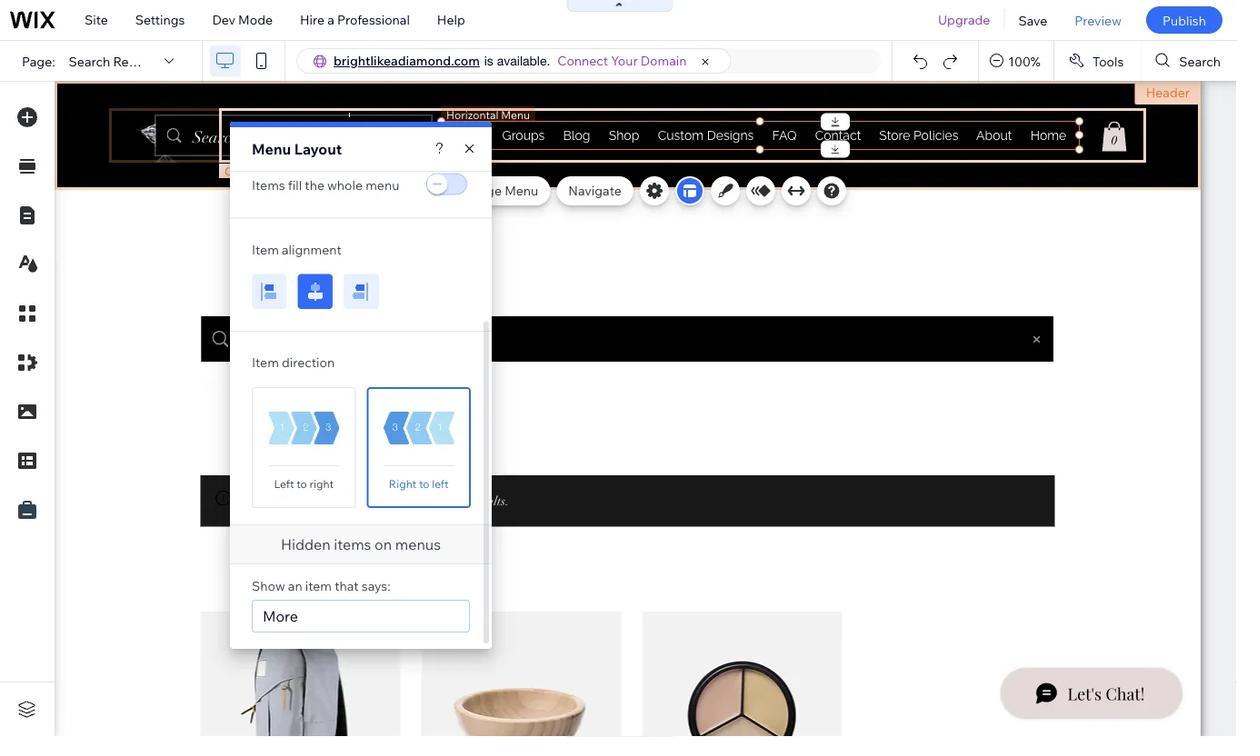Task type: locate. For each thing, give the bounding box(es) containing it.
to left left
[[419, 477, 430, 491]]

professional
[[337, 12, 410, 28]]

settings
[[135, 12, 185, 28]]

that
[[335, 578, 359, 594]]

item direction
[[252, 355, 335, 371]]

100% button
[[979, 41, 1054, 81]]

alignment
[[282, 241, 342, 257]]

1 vertical spatial item
[[252, 355, 279, 371]]

0 horizontal spatial menu
[[252, 140, 291, 158]]

fill
[[288, 177, 302, 193]]

0 horizontal spatial to
[[297, 477, 307, 491]]

right to left
[[389, 477, 449, 491]]

100%
[[1009, 53, 1041, 69]]

menu
[[366, 177, 399, 193]]

1 item from the top
[[252, 241, 279, 257]]

to right left
[[297, 477, 307, 491]]

1 horizontal spatial search
[[1180, 53, 1221, 69]]

item for item direction
[[252, 355, 279, 371]]

1 horizontal spatial to
[[419, 477, 430, 491]]

search down the site
[[69, 53, 110, 69]]

item for item alignment
[[252, 241, 279, 257]]

item left alignment
[[252, 241, 279, 257]]

preview button
[[1061, 0, 1136, 40]]

0 horizontal spatial search
[[69, 53, 110, 69]]

left to right
[[274, 477, 334, 491]]

to
[[297, 477, 307, 491], [419, 477, 430, 491]]

search results
[[69, 53, 157, 69]]

column 2
[[225, 164, 273, 178]]

right
[[389, 477, 417, 491]]

item alignment
[[252, 241, 342, 257]]

publish button
[[1147, 6, 1223, 34]]

save button
[[1005, 0, 1061, 40]]

1 search from the left
[[69, 53, 110, 69]]

menu
[[252, 140, 291, 158], [505, 183, 539, 199]]

switch
[[425, 172, 470, 198]]

publish
[[1163, 12, 1207, 28]]

Type label here... text field
[[252, 600, 470, 633]]

1 to from the left
[[297, 477, 307, 491]]

brightlikeadiamond.com
[[334, 53, 480, 69]]

items
[[334, 536, 371, 554]]

domain
[[641, 53, 687, 69]]

item left direction
[[252, 355, 279, 371]]

tools
[[1093, 53, 1124, 69]]

2 to from the left
[[419, 477, 430, 491]]

show an item that says:
[[252, 578, 391, 594]]

2 item from the top
[[252, 355, 279, 371]]

search inside button
[[1180, 53, 1221, 69]]

hidden
[[281, 536, 331, 554]]

search down "publish"
[[1180, 53, 1221, 69]]

available.
[[497, 53, 550, 68]]

2 search from the left
[[1180, 53, 1221, 69]]

save
[[1019, 12, 1048, 28]]

2
[[267, 164, 273, 178]]

search
[[69, 53, 110, 69], [1180, 53, 1221, 69]]

0 vertical spatial item
[[252, 241, 279, 257]]

menu right manage
[[505, 183, 539, 199]]

says:
[[362, 578, 391, 594]]

menu up 2
[[252, 140, 291, 158]]

navigate
[[569, 183, 622, 199]]

item
[[252, 241, 279, 257], [252, 355, 279, 371]]

1 horizontal spatial menu
[[505, 183, 539, 199]]



Task type: vqa. For each thing, say whether or not it's contained in the screenshot.
the is available. Connect Your Domain
yes



Task type: describe. For each thing, give the bounding box(es) containing it.
connect
[[558, 53, 608, 69]]

items
[[252, 177, 285, 193]]

show
[[252, 578, 285, 594]]

dev mode
[[212, 12, 273, 28]]

to for left
[[297, 477, 307, 491]]

the
[[305, 177, 325, 193]]

whole
[[327, 177, 363, 193]]

manage menu
[[454, 183, 539, 199]]

0 vertical spatial menu
[[252, 140, 291, 158]]

column
[[225, 164, 264, 178]]

help
[[437, 12, 465, 28]]

an
[[288, 578, 302, 594]]

right
[[310, 477, 334, 491]]

to for right
[[419, 477, 430, 491]]

menus
[[395, 536, 441, 554]]

is available. connect your domain
[[484, 53, 687, 69]]

1 vertical spatial menu
[[505, 183, 539, 199]]

hire a professional
[[300, 12, 410, 28]]

on
[[375, 536, 392, 554]]

search for search
[[1180, 53, 1221, 69]]

is
[[484, 53, 494, 68]]

dev
[[212, 12, 235, 28]]

hidden items on menus
[[281, 536, 441, 554]]

left
[[432, 477, 449, 491]]

upgrade
[[938, 12, 991, 28]]

search for search results
[[69, 53, 110, 69]]

your
[[611, 53, 638, 69]]

left
[[274, 477, 294, 491]]

site
[[85, 12, 108, 28]]

search button
[[1141, 41, 1238, 81]]

preview
[[1075, 12, 1122, 28]]

tools button
[[1055, 41, 1141, 81]]

direction
[[282, 355, 335, 371]]

layout
[[294, 140, 342, 158]]

items fill the whole menu
[[252, 177, 399, 193]]

results
[[113, 53, 157, 69]]

hire
[[300, 12, 325, 28]]

manage
[[454, 183, 502, 199]]

a
[[328, 12, 335, 28]]

menu layout
[[252, 140, 342, 158]]

item
[[305, 578, 332, 594]]

header
[[1146, 85, 1190, 100]]

mode
[[238, 12, 273, 28]]



